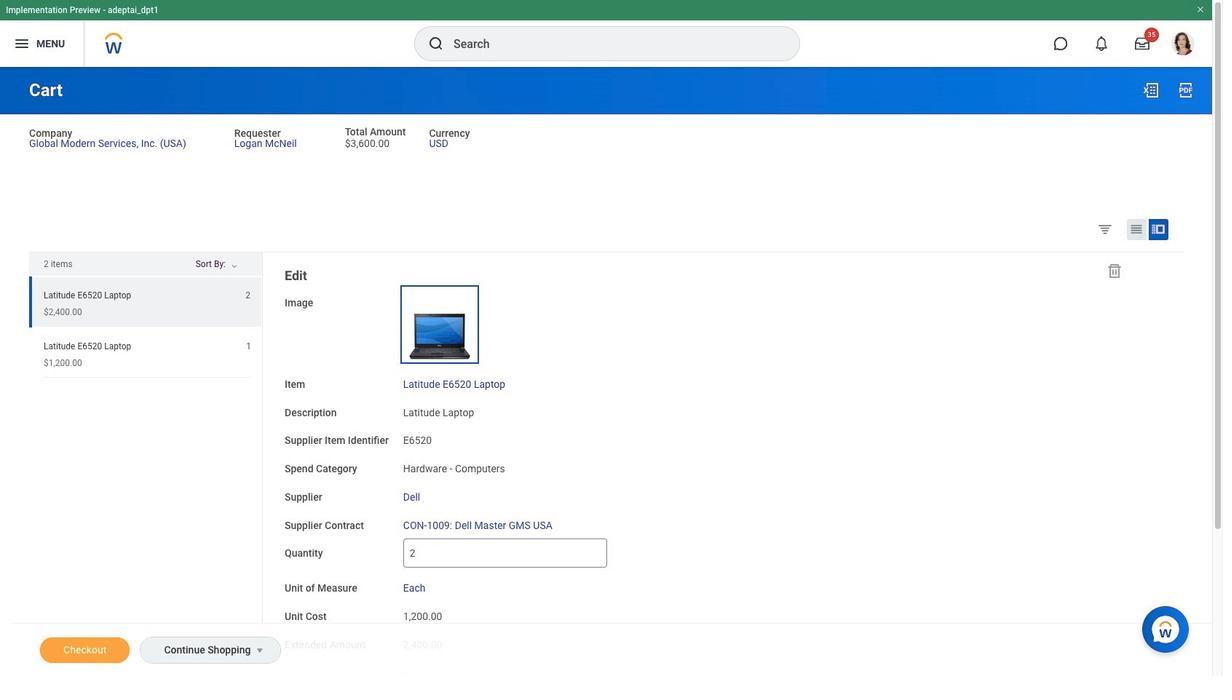 Task type: locate. For each thing, give the bounding box(es) containing it.
option group
[[1094, 218, 1179, 243]]

notifications large image
[[1094, 36, 1109, 51]]

main content
[[0, 67, 1212, 676]]

None text field
[[403, 539, 607, 568]]

Toggle to List Detail view radio
[[1149, 219, 1168, 240]]

select to filter grid data image
[[1097, 221, 1113, 236]]

delete image
[[1106, 262, 1123, 279]]

banner
[[0, 0, 1212, 67]]

e6520.jpg image
[[403, 288, 476, 361]]

toggle to list detail view image
[[1151, 222, 1166, 236]]

region
[[29, 252, 263, 676]]

view printable version (pdf) image
[[1177, 82, 1195, 99]]



Task type: vqa. For each thing, say whether or not it's contained in the screenshot.
main content
yes



Task type: describe. For each thing, give the bounding box(es) containing it.
caret down image
[[251, 645, 269, 657]]

navigation pane region
[[263, 252, 1142, 676]]

Toggle to Grid view radio
[[1127, 219, 1147, 240]]

justify image
[[13, 35, 31, 52]]

arrow down image
[[243, 261, 261, 270]]

export to excel image
[[1142, 82, 1160, 99]]

inbox large image
[[1135, 36, 1150, 51]]

Search Workday  search field
[[454, 28, 770, 60]]

toggle to grid view image
[[1129, 222, 1144, 236]]

hardware - computers element
[[403, 460, 505, 475]]

profile logan mcneil image
[[1171, 32, 1195, 58]]

close environment banner image
[[1196, 5, 1205, 14]]

search image
[[427, 35, 445, 52]]

chevron down image
[[226, 263, 243, 274]]

item list list box
[[29, 277, 262, 378]]

none text field inside navigation pane region
[[403, 539, 607, 568]]



